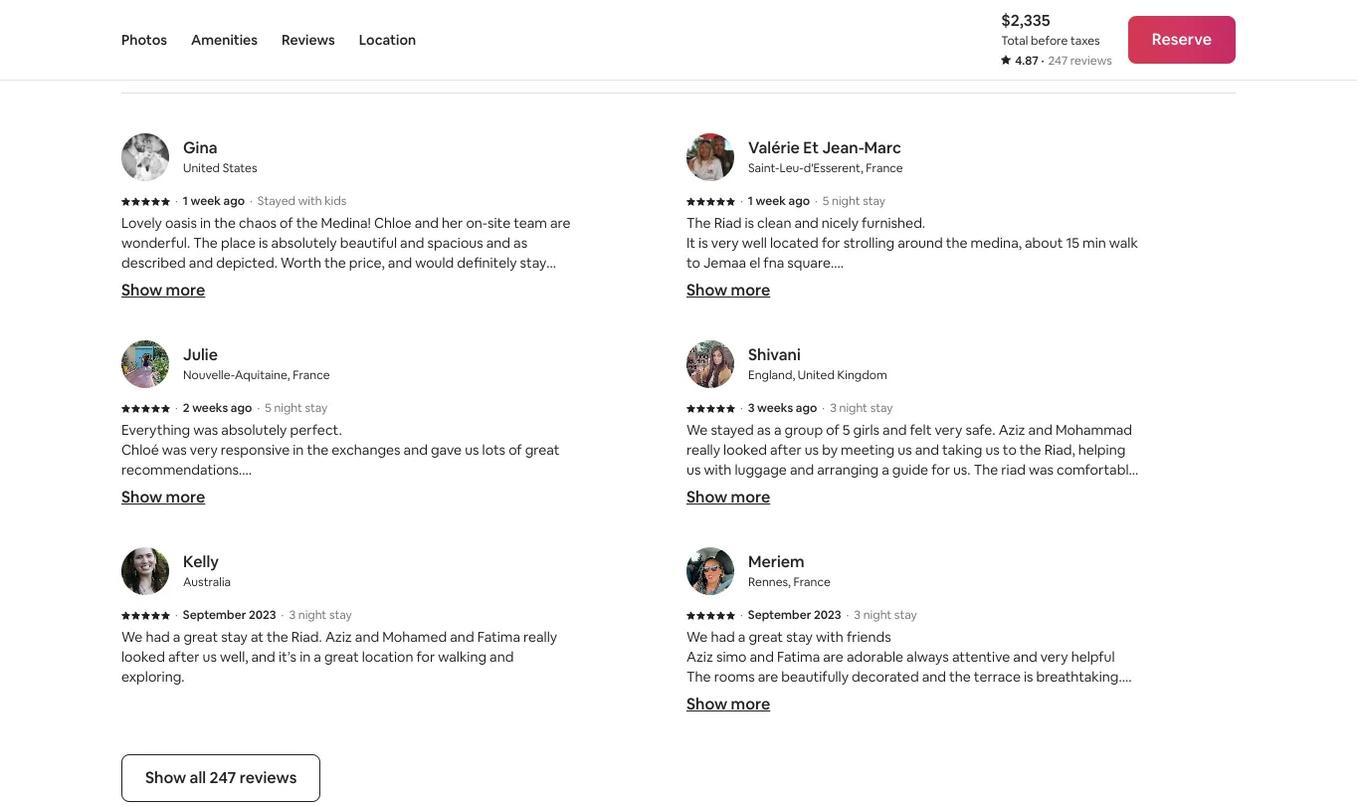 Task type: locate. For each thing, give the bounding box(es) containing it.
1 horizontal spatial weeks
[[757, 400, 793, 416]]

etc...
[[807, 433, 838, 451]]

fatima inside we had a great stay at the riad. aziz and mohamed and fatima really looked after us well, and it's in a great location for walking and exploring.
[[477, 628, 520, 646]]

1 vertical spatial france
[[293, 367, 330, 383]]

0 horizontal spatial team
[[199, 481, 233, 499]]

comfortable,
[[1057, 461, 1140, 479]]

0 horizontal spatial september
[[183, 607, 246, 623]]

we inside we had a great stay with friends aziz simo and fatima are adorable always attentive and very helpful the rooms are beautifully decorated and the terrace is breathtaking.
[[687, 628, 708, 646]]

sharp
[[687, 433, 722, 451]]

show
[[121, 280, 162, 301], [687, 280, 728, 301], [121, 487, 162, 507], [687, 487, 728, 507], [687, 694, 728, 714], [145, 767, 186, 788]]

1 horizontal spatial as
[[757, 421, 771, 439]]

247 inside show all 247 reviews button
[[209, 767, 236, 788]]

0 horizontal spatial united
[[183, 160, 220, 176]]

· september 2023 · 3 night stay
[[175, 607, 352, 623], [740, 607, 917, 623]]

night up perfect. in the left of the page
[[274, 400, 302, 416]]

1 horizontal spatial 2023
[[814, 607, 841, 623]]

good down us. in the bottom of the page
[[926, 493, 960, 510]]

azize
[[687, 453, 721, 471]]

1 horizontal spatial riad,
[[1045, 441, 1075, 459]]

1 · september 2023 · 3 night stay from the left
[[175, 607, 352, 623]]

in right the days
[[1009, 532, 1020, 550]]

0 horizontal spatial fatima
[[477, 628, 520, 646]]

price, down beautiful
[[349, 254, 385, 272]]

you down chef
[[1030, 501, 1054, 518]]

1 vertical spatial stayed
[[711, 421, 754, 439]]

0 vertical spatial 2
[[121, 21, 128, 37]]

responsive up has
[[860, 473, 929, 491]]

1 vertical spatial it
[[873, 501, 882, 518]]

gina image
[[121, 133, 169, 181], [121, 133, 169, 181]]

0 vertical spatial riad,
[[763, 274, 794, 292]]

team
[[514, 214, 547, 232], [199, 481, 233, 499]]

we for we had a great stay with friends aziz simo and fatima are adorable always attentive and very helpful the rooms are beautifully decorated and the terrace is breathtaking.
[[687, 628, 708, 646]]

and down the · 1 week ago · 5 night stay
[[795, 214, 819, 232]]

0 horizontal spatial · september 2023 · 3 night stay
[[175, 607, 352, 623]]

2 · september 2023 · 3 night stay from the left
[[740, 607, 917, 623]]

had inside we had a great stay at the riad. aziz and mohamed and fatima really looked after us well, and it's in a great location for walking and exploring.
[[146, 628, 170, 646]]

2 vertical spatial france
[[794, 574, 831, 590]]

kelly image
[[121, 547, 169, 595]]

riad, down equipment
[[1045, 441, 1075, 459]]

0 vertical spatial have
[[257, 274, 288, 292]]

making
[[457, 481, 504, 499]]

in inside we had a great stay at the riad. aziz and mohamed and fatima really looked after us well, and it's in a great location for walking and exploring.
[[300, 648, 311, 666]]

very up taking
[[935, 421, 963, 439]]

it inside we stayed as a group of 5 girls and felt very safe. aziz and mohammad really looked after us by meeting us and taking us to the riad, helping us with luggage and arranging a guide for us. the riad was comfortable, clean, safe, and the decor was beautiful. we used the chef for breakfast every morning and it was really tasty. thank you for a great stay! great location!
[[873, 501, 882, 518]]

us down group
[[805, 441, 819, 459]]

1 horizontal spatial united
[[798, 367, 835, 383]]

0 vertical spatial around
[[898, 234, 943, 252]]

the inside we had a great stay with friends aziz simo and fatima are adorable always attentive and very helpful the rooms are beautifully decorated and the terrace is breathtaking.
[[949, 668, 971, 686]]

the left medina,
[[946, 234, 968, 252]]

very up breathtaking.
[[1041, 648, 1068, 666]]

a left few
[[938, 532, 946, 550]]

the
[[214, 214, 236, 232], [296, 214, 318, 232], [946, 234, 968, 252], [324, 254, 346, 272], [738, 274, 760, 292], [941, 274, 963, 292], [703, 294, 725, 311], [956, 333, 978, 351], [803, 373, 825, 391], [1060, 373, 1082, 391], [307, 441, 329, 459], [1020, 441, 1041, 459], [816, 453, 838, 471], [787, 481, 809, 499], [1003, 481, 1024, 499], [735, 532, 756, 550], [1023, 532, 1045, 550], [267, 628, 288, 646], [949, 668, 971, 686]]

5 for jean-
[[823, 193, 829, 209]]

1 vertical spatial as
[[757, 421, 771, 439]]

is inside lovely oasis in the chaos of the medina! chloe and her on-site team are wonderful. the place is absolutely beautiful and spacious and as described and depicted. worth the price, and would definitely stay again! wish we could have stayed longer!!
[[259, 234, 268, 252]]

ago for united
[[223, 193, 245, 209]]

aziz inside we stayed as a group of 5 girls and felt very safe. aziz and mohammad really looked after us by meeting us and taking us to the riad, helping us with luggage and arranging a guide for us. the riad was comfortable, clean, safe, and the decor was beautiful. we used the chef for breakfast every morning and it was really tasty. thank you for a great stay! great location!
[[999, 421, 1025, 439]]

ago
[[223, 193, 245, 209], [789, 193, 810, 209], [231, 400, 252, 416], [796, 400, 817, 416]]

of inside we stayed as a group of 5 girls and felt very safe. aziz and mohammad really looked after us by meeting us and taking us to the riad, helping us with luggage and arranging a guide for us. the riad was comfortable, clean, safe, and the decor was beautiful. we used the chef for breakfast every morning and it was really tasty. thank you for a great stay! great location!
[[826, 421, 840, 439]]

the
[[687, 214, 711, 232], [193, 234, 218, 252], [687, 313, 711, 331], [687, 413, 711, 431], [974, 461, 998, 479], [687, 668, 711, 686]]

great inside we stayed as a group of 5 girls and felt very safe. aziz and mohammad really looked after us by meeting us and taking us to the riad, helping us with luggage and arranging a guide for us. the riad was comfortable, clean, safe, and the decor was beautiful. we used the chef for breakfast every morning and it was really tasty. thank you for a great stay! great location!
[[1089, 501, 1124, 518]]

week for united
[[191, 193, 221, 209]]

0 horizontal spatial stayed
[[291, 274, 334, 292]]

reviews
[[1071, 53, 1112, 69], [240, 767, 297, 788]]

1 week from the left
[[191, 193, 221, 209]]

safe.
[[966, 421, 996, 439]]

and left felt
[[883, 421, 907, 439]]

0 horizontal spatial 5
[[265, 400, 271, 416]]

around inside the riad is clean and nicely furnished. it is very well located for strolling around the medina, about 15 min walk to jemaa el fna square.
[[898, 234, 943, 252]]

2 week from the left
[[756, 193, 786, 209]]

smoothly.
[[229, 501, 291, 518]]

responsive down reached
[[771, 493, 840, 510]]

after down group
[[770, 441, 802, 459]]

2 vertical spatial 5
[[843, 421, 850, 439]]

1 vertical spatial have
[[770, 373, 800, 391]]

kettle,
[[763, 433, 804, 451]]

clean
[[757, 214, 792, 232]]

the up "used" at the right bottom of the page
[[974, 461, 998, 479]]

we up azize
[[687, 421, 708, 439]]

4.87 · 247 reviews
[[1015, 53, 1112, 69]]

who
[[724, 453, 752, 471]]

kids
[[325, 193, 347, 209]]

sure
[[507, 481, 535, 499]]

0 vertical spatial went
[[337, 481, 370, 499]]

more
[[166, 280, 205, 301], [731, 280, 771, 301], [166, 487, 205, 507], [731, 487, 771, 507], [731, 694, 771, 714]]

3 right will
[[748, 400, 755, 416]]

reviews inside button
[[240, 767, 297, 788]]

2 2023 from the left
[[814, 607, 841, 623]]

1 horizontal spatial looked
[[724, 441, 767, 459]]

0 horizontal spatial went
[[194, 501, 226, 518]]

0 horizontal spatial week
[[191, 193, 221, 209]]

absolutely inside everything was absolutely perfect. chloé was very responsive in the exchanges and gave us lots of great recommendations.
[[221, 421, 287, 439]]

247
[[1048, 53, 1068, 69], [209, 767, 236, 788]]

1 vertical spatial terrace
[[974, 668, 1021, 686]]

terrace inside once in the riad, you're protected from the noise and hustle and bustle of the medina. the meals offered in addition are not up to their price, it is also very easy to find very good restaurants around the riad for a dinner for less than €20 per person. if you do not have the extra meals, there is no stove during the day  so you will not be able to request a mint tea or anything else. the terrace kitchen that is accessible to you lacks equipment like a sharp knife, kettle, etc... azize who manages the riad for chloé is not very present and warm but he can be reached and responsive by messaging. chloé is very responsive and has very good advice if you wish to do excursions. overall the riad is perfect for spending a few days in the center of marrakech
[[714, 413, 761, 431]]

stayed inside lovely oasis in the chaos of the medina! chloe and her on-site team are wonderful. the place is absolutely beautiful and spacious and as described and depicted. worth the price, and would definitely stay again! wish we could have stayed longer!!
[[291, 274, 334, 292]]

show more for rennes,
[[687, 694, 771, 714]]

1 vertical spatial with
[[704, 461, 732, 479]]

1 horizontal spatial chloé
[[687, 493, 724, 510]]

riad, inside we stayed as a group of 5 girls and felt very safe. aziz and mohammad really looked after us by meeting us and taking us to the riad, helping us with luggage and arranging a guide for us. the riad was comfortable, clean, safe, and the decor was beautiful. we used the chef for breakfast every morning and it was really tasty. thank you for a great stay! great location!
[[1045, 441, 1075, 459]]

of inside lovely oasis in the chaos of the medina! chloe and her on-site team are wonderful. the place is absolutely beautiful and spacious and as described and depicted. worth the price, and would definitely stay again! wish we could have stayed longer!!
[[280, 214, 293, 232]]

more down described
[[166, 280, 205, 301]]

great inside everything was absolutely perfect. chloé was very responsive in the exchanges and gave us lots of great recommendations.
[[525, 441, 560, 459]]

girls
[[853, 421, 880, 439]]

the up easy
[[687, 313, 711, 331]]

with inside we had a great stay with friends aziz simo and fatima are adorable always attentive and very helpful the rooms are beautifully decorated and the terrace is breathtaking.
[[816, 628, 844, 646]]

1 horizontal spatial 1
[[183, 193, 188, 209]]

2 vertical spatial with
[[816, 628, 844, 646]]

we inside we had a great stay at the riad. aziz and mohamed and fatima really looked after us well, and it's in a great location for walking and exploring.
[[121, 628, 143, 646]]

had inside we had a great stay with friends aziz simo and fatima are adorable always attentive and very helpful the rooms are beautifully decorated and the terrace is breathtaking.
[[711, 628, 735, 646]]

show more button for rennes,
[[687, 694, 771, 714]]

as inside we stayed as a group of 5 girls and felt very safe. aziz and mohammad really looked after us by meeting us and taking us to the riad, helping us with luggage and arranging a guide for us. the riad was comfortable, clean, safe, and the decor was beautiful. we used the chef for breakfast every morning and it was really tasty. thank you for a great stay! great location!
[[757, 421, 771, 439]]

riad
[[714, 214, 742, 232], [981, 333, 1008, 351], [841, 453, 869, 471], [759, 532, 787, 550]]

4.87
[[1015, 53, 1039, 69]]

england,
[[748, 367, 795, 383]]

looked inside we had a great stay at the riad. aziz and mohamed and fatima really looked after us well, and it's in a great location for walking and exploring.
[[121, 648, 165, 666]]

request
[[828, 393, 878, 411]]

about
[[1025, 234, 1063, 252]]

0 horizontal spatial by
[[822, 441, 838, 459]]

for up during
[[1011, 333, 1030, 351]]

to down "it"
[[687, 254, 701, 272]]

0 horizontal spatial good
[[795, 333, 829, 351]]

in right offered
[[805, 313, 816, 331]]

meriem rennes, france
[[748, 551, 831, 590]]

thank
[[988, 501, 1027, 518]]

we had a great stay with friends aziz simo and fatima are adorable always attentive and very helpful the rooms are beautifully decorated and the terrace is breathtaking.
[[687, 628, 1122, 686]]

week for et
[[756, 193, 786, 209]]

1 horizontal spatial good
[[926, 493, 960, 510]]

do
[[725, 373, 742, 391], [1094, 493, 1111, 510]]

reviews button
[[282, 0, 335, 80]]

1 horizontal spatial france
[[794, 574, 831, 590]]

accessible
[[857, 413, 923, 431]]

·
[[1041, 53, 1044, 69], [175, 193, 178, 209], [250, 193, 253, 209], [740, 193, 743, 209], [815, 193, 818, 209], [175, 400, 178, 416], [257, 400, 260, 416], [740, 400, 743, 416], [822, 400, 825, 416], [175, 607, 178, 623], [281, 607, 284, 623], [740, 607, 743, 623], [846, 607, 849, 623]]

of
[[280, 214, 293, 232], [687, 294, 700, 311], [826, 421, 840, 439], [509, 441, 522, 459], [1093, 532, 1106, 550]]

to down "tea" on the right of page
[[926, 413, 940, 431]]

around down furnished.
[[898, 234, 943, 252]]

0 horizontal spatial riad,
[[763, 274, 794, 292]]

0 horizontal spatial chloé
[[121, 441, 159, 459]]

list
[[113, 133, 1244, 754]]

be left able
[[761, 393, 778, 411]]

1 horizontal spatial team
[[514, 214, 547, 232]]

1 horizontal spatial after
[[770, 441, 802, 459]]

ago for england,
[[796, 400, 817, 416]]

so
[[1111, 373, 1126, 391]]

0 horizontal spatial 247
[[209, 767, 236, 788]]

0 horizontal spatial do
[[725, 373, 742, 391]]

1 horizontal spatial it
[[1032, 313, 1041, 331]]

week up 'clean'
[[756, 193, 786, 209]]

walking
[[438, 648, 487, 666]]

2 weeks from the left
[[757, 400, 793, 416]]

location
[[362, 648, 413, 666]]

breathtaking.
[[1036, 668, 1122, 686]]

0 horizontal spatial price,
[[349, 254, 385, 272]]

really inside we had a great stay at the riad. aziz and mohamed and fatima really looked after us well, and it's in a great location for walking and exploring.
[[523, 628, 557, 646]]

a left group
[[774, 421, 782, 439]]

night up girls
[[839, 400, 868, 416]]

1 vertical spatial united
[[798, 367, 835, 383]]

around inside once in the riad, you're protected from the noise and hustle and bustle of the medina. the meals offered in addition are not up to their price, it is also very easy to find very good restaurants around the riad for a dinner for less than €20 per person. if you do not have the extra meals, there is no stove during the day  so you will not be able to request a mint tea or anything else. the terrace kitchen that is accessible to you lacks equipment like a sharp knife, kettle, etc... azize who manages the riad for chloé is not very present and warm but he can be reached and responsive by messaging. chloé is very responsive and has very good advice if you wish to do excursions. overall the riad is perfect for spending a few days in the center of marrakech
[[907, 333, 953, 351]]

in inside everything was absolutely perfect. chloé was very responsive in the exchanges and gave us lots of great recommendations.
[[293, 441, 304, 459]]

of down · 3 weeks ago · 3 night stay
[[826, 421, 840, 439]]

1 horizontal spatial stayed
[[711, 421, 754, 439]]

the inside we had a great stay at the riad. aziz and mohamed and fatima really looked after us well, and it's in a great location for walking and exploring.
[[267, 628, 288, 646]]

looked
[[724, 441, 767, 459], [121, 648, 165, 666]]

0 horizontal spatial weeks
[[192, 400, 228, 416]]

and inside the riad is clean and nicely furnished. it is very well located for strolling around the medina, about 15 min walk to jemaa el fna square.
[[795, 214, 819, 232]]

1 horizontal spatial with
[[704, 461, 732, 479]]

as inside lovely oasis in the chaos of the medina! chloe and her on-site team are wonderful. the place is absolutely beautiful and spacious and as described and depicted. worth the price, and would definitely stay again! wish we could have stayed longer!!
[[514, 234, 528, 252]]

with left kids
[[298, 193, 322, 209]]

went down his
[[194, 501, 226, 518]]

france inside "valérie et jean-marc saint-leu-d'esserent, france"
[[866, 160, 903, 176]]

have down depicted.
[[257, 274, 288, 292]]

0 vertical spatial france
[[866, 160, 903, 176]]

no
[[958, 373, 975, 391]]

the up the 'i'
[[687, 668, 711, 686]]

of inside everything was absolutely perfect. chloé was very responsive in the exchanges and gave us lots of great recommendations.
[[509, 441, 522, 459]]

1 horizontal spatial week
[[756, 193, 786, 209]]

a right like
[[1102, 413, 1110, 431]]

reviews right all
[[240, 767, 297, 788]]

with inside we stayed as a group of 5 girls and felt very safe. aziz and mohammad really looked after us by meeting us and taking us to the riad, helping us with luggage and arranging a guide for us. the riad was comfortable, clean, safe, and the decor was beautiful. we used the chef for breakfast every morning and it was really tasty. thank you for a great stay! great location!
[[704, 461, 732, 479]]

0 vertical spatial reviews
[[1071, 53, 1112, 69]]

show for nouvelle-
[[121, 487, 162, 507]]

show more for england,
[[687, 487, 771, 507]]

1 horizontal spatial · september 2023 · 3 night stay
[[740, 607, 917, 623]]

0 horizontal spatial terrace
[[714, 413, 761, 431]]

september for meriem
[[748, 607, 811, 623]]

france
[[866, 160, 903, 176], [293, 367, 330, 383], [794, 574, 831, 590]]

1 horizontal spatial do
[[1094, 493, 1111, 510]]

price, inside once in the riad, you're protected from the noise and hustle and bustle of the medina. the meals offered in addition are not up to their price, it is also very easy to find very good restaurants around the riad for a dinner for less than €20 per person. if you do not have the extra meals, there is no stove during the day  so you will not be able to request a mint tea or anything else. the terrace kitchen that is accessible to you lacks equipment like a sharp knife, kettle, etc... azize who manages the riad for chloé is not very present and warm but he can be reached and responsive by messaging. chloé is very responsive and has very good advice if you wish to do excursions. overall the riad is perfect for spending a few days in the center of marrakech
[[993, 313, 1029, 331]]

0 horizontal spatial reviews
[[240, 767, 297, 788]]

weeks for shivani
[[757, 400, 793, 416]]

1 september from the left
[[183, 607, 246, 623]]

everything
[[121, 501, 191, 518]]

great
[[525, 441, 560, 459], [1089, 501, 1124, 518], [184, 628, 218, 646], [749, 628, 783, 646], [324, 648, 359, 666]]

price, inside lovely oasis in the chaos of the medina! chloe and her on-site team are wonderful. the place is absolutely beautiful and spacious and as described and depicted. worth the price, and would definitely stay again! wish we could have stayed longer!!
[[349, 254, 385, 272]]

0 horizontal spatial responsive
[[221, 441, 290, 459]]

us inside we had a great stay at the riad. aziz and mohamed and fatima really looked after us well, and it's in a great location for walking and exploring.
[[203, 648, 217, 666]]

can
[[731, 473, 754, 491]]

france right aquitaine,
[[293, 367, 330, 383]]

had up exploring.
[[146, 628, 170, 646]]

1 horizontal spatial had
[[711, 628, 735, 646]]

1 had from the left
[[146, 628, 170, 646]]

1 horizontal spatial have
[[770, 373, 800, 391]]

1 horizontal spatial reviews
[[1071, 53, 1112, 69]]

the left center
[[1023, 532, 1045, 550]]

5 up nicely
[[823, 193, 829, 209]]

1 vertical spatial after
[[168, 648, 200, 666]]

1 weeks from the left
[[192, 400, 228, 416]]

1 horizontal spatial by
[[932, 473, 948, 491]]

like
[[1078, 413, 1099, 431]]

0 horizontal spatial after
[[168, 648, 200, 666]]

show more for united
[[121, 280, 205, 301]]

valérie
[[748, 137, 800, 158]]

group
[[785, 421, 823, 439]]

tea
[[924, 393, 945, 411]]

terrace down attentive
[[974, 668, 1021, 686]]

it.
[[816, 688, 828, 706]]

for right perfect
[[854, 532, 873, 550]]

the inside we had a great stay with friends aziz simo and fatima are adorable always attentive and very helpful the rooms are beautifully decorated and the terrace is breathtaking.
[[687, 668, 711, 686]]

2 horizontal spatial responsive
[[860, 473, 929, 491]]

1 vertical spatial around
[[907, 333, 953, 351]]

we for we had a great stay at the riad. aziz and mohamed and fatima really looked after us well, and it's in a great location for walking and exploring.
[[121, 628, 143, 646]]

very up recommendations.
[[190, 441, 218, 459]]

absolutely
[[271, 234, 337, 252], [221, 421, 287, 439]]

saint-
[[748, 160, 780, 176]]

1 horizontal spatial fatima
[[777, 648, 820, 666]]

person.
[[771, 353, 819, 371]]

stayed inside we stayed as a group of 5 girls and felt very safe. aziz and mohammad really looked after us by meeting us and taking us to the riad, helping us with luggage and arranging a guide for us. the riad was comfortable, clean, safe, and the decor was beautiful. we used the chef for breakfast every morning and it was really tasty. thank you for a great stay! great location!
[[711, 421, 754, 439]]

for down the mohamed
[[416, 648, 435, 666]]

2 had from the left
[[711, 628, 735, 646]]

show more for nouvelle-
[[121, 487, 205, 507]]

once in the riad, you're protected from the noise and hustle and bustle of the medina. the meals offered in addition are not up to their price, it is also very easy to find very good restaurants around the riad for a dinner for less than €20 per person. if you do not have the extra meals, there is no stove during the day  so you will not be able to request a mint tea or anything else. the terrace kitchen that is accessible to you lacks equipment like a sharp knife, kettle, etc... azize who manages the riad for chloé is not very present and warm but he can be reached and responsive by messaging. chloé is very responsive and has very good advice if you wish to do excursions. overall the riad is perfect for spending a few days in the center of marrakech
[[687, 274, 1139, 570]]

tasty.
[[950, 501, 985, 518]]

1 vertical spatial by
[[932, 473, 948, 491]]

have inside lovely oasis in the chaos of the medina! chloe and her on-site team are wonderful. the place is absolutely beautiful and spacious and as described and depicted. worth the price, and would definitely stay again! wish we could have stayed longer!!
[[257, 274, 288, 292]]

for left less
[[1087, 333, 1106, 351]]

2 september from the left
[[748, 607, 811, 623]]

with left friends
[[816, 628, 844, 646]]

day
[[1085, 373, 1108, 391]]

it left also
[[1032, 313, 1041, 331]]

1 vertical spatial reviews
[[240, 767, 297, 788]]

everything was absolutely perfect. chloé was very responsive in the exchanges and gave us lots of great recommendations.
[[121, 421, 560, 479]]

gave
[[431, 441, 462, 459]]

1 horizontal spatial terrace
[[974, 668, 1021, 686]]

valérie et jean-marc saint-leu-d'esserent, france
[[748, 137, 903, 176]]

in right it's
[[300, 648, 311, 666]]

and down the 'always'
[[922, 668, 946, 686]]

2023 for meriem
[[814, 607, 841, 623]]

definitely
[[457, 254, 517, 272]]

2 inside list
[[183, 400, 190, 416]]

and
[[415, 214, 439, 232], [795, 214, 819, 232], [400, 234, 424, 252], [486, 234, 511, 252], [189, 254, 213, 272], [388, 254, 412, 272], [1003, 274, 1027, 292], [1072, 274, 1096, 292], [883, 421, 907, 439], [1028, 421, 1053, 439], [404, 441, 428, 459], [915, 441, 939, 459], [1055, 453, 1079, 471], [790, 461, 814, 479], [833, 473, 857, 491], [151, 481, 175, 499], [310, 481, 334, 499], [760, 481, 784, 499], [843, 493, 867, 510], [846, 501, 870, 518], [355, 628, 379, 646], [450, 628, 474, 646], [251, 648, 275, 666], [490, 648, 514, 666], [750, 648, 774, 666], [1013, 648, 1038, 666], [922, 668, 946, 686]]

1 horizontal spatial really
[[687, 441, 720, 459]]

0 vertical spatial team
[[514, 214, 547, 232]]

valérie et jean-marc image
[[687, 133, 734, 181], [687, 133, 734, 181]]

stay up "beautifully"
[[786, 628, 813, 646]]

you down if
[[687, 393, 710, 411]]

very
[[711, 234, 739, 252], [1085, 313, 1113, 331], [764, 333, 791, 351], [935, 421, 963, 439], [190, 441, 218, 459], [971, 453, 999, 471], [740, 493, 767, 510], [895, 493, 923, 510], [1041, 648, 1068, 666]]

$2,335 total before taxes
[[1001, 10, 1100, 49]]

a inside aziz and his team were lovely and went a long way in making sure everything went smoothly.
[[373, 481, 380, 499]]

us left "well,"
[[203, 648, 217, 666]]

0 vertical spatial price,
[[349, 254, 385, 272]]

the up · 3 weeks ago · 3 night stay
[[803, 373, 825, 391]]

€20
[[719, 353, 743, 371]]

warm
[[1082, 453, 1118, 471]]

1 vertical spatial fatima
[[777, 648, 820, 666]]

we stayed as a group of 5 girls and felt very safe. aziz and mohammad really looked after us by meeting us and taking us to the riad, helping us with luggage and arranging a guide for us. the riad was comfortable, clean, safe, and the decor was beautiful. we used the chef for breakfast every morning and it was really tasty. thank you for a great stay! great location!
[[687, 421, 1140, 538]]

helping
[[1078, 441, 1126, 459]]

more for nouvelle-
[[166, 487, 205, 507]]

lovely
[[270, 481, 307, 499]]

0 vertical spatial looked
[[724, 441, 767, 459]]

julie nouvelle-aquitaine, france
[[183, 344, 330, 383]]

0 horizontal spatial really
[[523, 628, 557, 646]]

1 vertical spatial 247
[[209, 767, 236, 788]]

perfect
[[802, 532, 851, 550]]

ago up chaos
[[223, 193, 245, 209]]

0 vertical spatial terrace
[[714, 413, 761, 431]]

in right oasis
[[200, 214, 211, 232]]

reviews down taxes
[[1071, 53, 1112, 69]]

we up exploring.
[[121, 628, 143, 646]]

us left lots
[[465, 441, 479, 459]]

2 horizontal spatial france
[[866, 160, 903, 176]]

is left breathtaking.
[[1024, 668, 1033, 686]]

reached
[[777, 473, 830, 491]]

2
[[121, 21, 128, 37], [183, 400, 190, 416]]

around down up
[[907, 333, 953, 351]]

very right has
[[895, 493, 923, 510]]

0 vertical spatial as
[[514, 234, 528, 252]]

2023 for kelly
[[249, 607, 276, 623]]

to up riad
[[1003, 441, 1017, 459]]

5 inside we stayed as a group of 5 girls and felt very safe. aziz and mohammad really looked after us by meeting us and taking us to the riad, helping us with luggage and arranging a guide for us. the riad was comfortable, clean, safe, and the decor was beautiful. we used the chef for breakfast every morning and it was really tasty. thank you for a great stay! great location!
[[843, 421, 850, 439]]

you
[[698, 373, 722, 391], [687, 393, 710, 411], [943, 413, 967, 431], [1019, 493, 1043, 510], [1030, 501, 1054, 518]]

2 horizontal spatial 1
[[748, 193, 753, 209]]

be right can
[[757, 473, 774, 491]]

very right also
[[1085, 313, 1113, 331]]

oasis
[[165, 214, 197, 232]]

0 horizontal spatial france
[[293, 367, 330, 383]]

1 2023 from the left
[[249, 607, 276, 623]]

chloé up beautiful.
[[893, 453, 931, 471]]

well
[[742, 234, 767, 252]]

you inside we stayed as a group of 5 girls and felt very safe. aziz and mohammad really looked after us by meeting us and taking us to the riad, helping us with luggage and arranging a guide for us. the riad was comfortable, clean, safe, and the decor was beautiful. we used the chef for breakfast every morning and it was really tasty. thank you for a great stay! great location!
[[1030, 501, 1054, 518]]

great up 'rooms'
[[749, 628, 783, 646]]

247 right all
[[209, 767, 236, 788]]

0 vertical spatial with
[[298, 193, 322, 209]]

1 vertical spatial riad,
[[1045, 441, 1075, 459]]

stay inside we had a great stay with friends aziz simo and fatima are adorable always attentive and very helpful the rooms are beautifully decorated and the terrace is breathtaking.
[[786, 628, 813, 646]]

1 vertical spatial 2
[[183, 400, 190, 416]]

5 down aquitaine,
[[265, 400, 271, 416]]

meriem image
[[687, 547, 734, 595]]

fatima up walking at the bottom of the page
[[477, 628, 520, 646]]

in down perfect. in the left of the page
[[293, 441, 304, 459]]

1 vertical spatial absolutely
[[221, 421, 287, 439]]

1 vertical spatial price,
[[993, 313, 1029, 331]]

1 vertical spatial 5
[[265, 400, 271, 416]]

and right lovely
[[310, 481, 334, 499]]

reserve button
[[1128, 16, 1236, 64]]

0 vertical spatial do
[[725, 373, 742, 391]]

absolutely down · 2 weeks ago · 5 night stay
[[221, 421, 287, 439]]

2 vertical spatial really
[[523, 628, 557, 646]]

as up the definitely
[[514, 234, 528, 252]]

to up that
[[811, 393, 825, 411]]

0 vertical spatial united
[[183, 160, 220, 176]]

1 horizontal spatial 5
[[823, 193, 829, 209]]

had for we had a great stay with friends aziz simo and fatima are adorable always attentive and very helpful the rooms are beautifully decorated and the terrace is breathtaking.
[[711, 628, 735, 646]]

her
[[442, 214, 463, 232]]

1 horizontal spatial 247
[[1048, 53, 1068, 69]]

· september 2023 · 3 night stay up friends
[[740, 607, 917, 623]]

medina.
[[728, 294, 778, 311]]

0 vertical spatial 5
[[823, 193, 829, 209]]



Task type: describe. For each thing, give the bounding box(es) containing it.
1 vertical spatial responsive
[[860, 473, 929, 491]]

after inside we stayed as a group of 5 girls and felt very safe. aziz and mohammad really looked after us by meeting us and taking us to the riad, helping us with luggage and arranging a guide for us. the riad was comfortable, clean, safe, and the decor was beautiful. we used the chef for breakfast every morning and it was really tasty. thank you for a great stay! great location!
[[770, 441, 802, 459]]

us down safe.
[[986, 441, 1000, 459]]

spending
[[876, 532, 935, 550]]

and up we on the left top of page
[[189, 254, 213, 272]]

the up sharp
[[687, 413, 711, 431]]

lots
[[482, 441, 506, 459]]

show for england,
[[687, 487, 728, 507]]

and down chloe
[[400, 234, 424, 252]]

and down site
[[486, 234, 511, 252]]

fatima inside we had a great stay with friends aziz simo and fatima are adorable always attentive and very helpful the rooms are beautifully decorated and the terrace is breathtaking.
[[777, 648, 820, 666]]

3 up riad.
[[289, 607, 296, 623]]

team inside lovely oasis in the chaos of the medina! chloe and her on-site team are wonderful. the place is absolutely beautiful and spacious and as described and depicted. worth the price, and would definitely stay again! wish we could have stayed longer!!
[[514, 214, 547, 232]]

and inside everything was absolutely perfect. chloé was very responsive in the exchanges and gave us lots of great recommendations.
[[404, 441, 428, 459]]

3 down extra
[[830, 400, 837, 416]]

night up riad.
[[298, 607, 327, 623]]

you right if
[[698, 373, 722, 391]]

1 vertical spatial be
[[757, 473, 774, 491]]

safe,
[[727, 481, 757, 499]]

exploring.
[[121, 668, 185, 686]]

for inside the riad is clean and nicely furnished. it is very well located for strolling around the medina, about 15 min walk to jemaa el fna square.
[[822, 234, 840, 252]]

australia
[[183, 574, 231, 590]]

few
[[949, 532, 973, 550]]

show all 247 reviews
[[145, 767, 297, 788]]

spacious
[[427, 234, 483, 252]]

is left us. in the bottom of the page
[[934, 453, 943, 471]]

by inside once in the riad, you're protected from the noise and hustle and bustle of the medina. the meals offered in addition are not up to their price, it is also very easy to find very good restaurants around the riad for a dinner for less than €20 per person. if you do not have the extra meals, there is no stove during the day  so you will not be able to request a mint tea or anything else. the terrace kitchen that is accessible to you lacks equipment like a sharp knife, kettle, etc... azize who manages the riad for chloé is not very present and warm but he can be reached and responsive by messaging. chloé is very responsive and has very good advice if you wish to do excursions. overall the riad is perfect for spending a few days in the center of marrakech
[[932, 473, 948, 491]]

and left has
[[843, 493, 867, 510]]

offered
[[755, 313, 802, 331]]

are up "beautifully"
[[823, 648, 844, 666]]

taking
[[942, 441, 982, 459]]

mint
[[891, 393, 921, 411]]

riad down 'their'
[[981, 333, 1008, 351]]

after inside we had a great stay at the riad. aziz and mohamed and fatima really looked after us well, and it's in a great location for walking and exploring.
[[168, 648, 200, 666]]

shivani image
[[687, 340, 734, 388]]

we for we stayed as a group of 5 girls and felt very safe. aziz and mohammad really looked after us by meeting us and taking us to the riad, helping us with luggage and arranging a guide for us. the riad was comfortable, clean, safe, and the decor was beautiful. we used the chef for breakfast every morning and it was really tasty. thank you for a great stay! great location!
[[687, 421, 708, 439]]

more for et
[[731, 280, 771, 301]]

meals,
[[864, 373, 905, 391]]

is up meriem
[[790, 532, 799, 550]]

and right walking at the bottom of the page
[[490, 648, 514, 666]]

and down felt
[[915, 441, 939, 459]]

great inside we had a great stay with friends aziz simo and fatima are adorable always attentive and very helpful the rooms are beautifully decorated and the terrace is breathtaking.
[[749, 628, 783, 646]]

photos
[[121, 31, 167, 49]]

a left "dinner"
[[1033, 333, 1040, 351]]

riad down girls
[[841, 453, 869, 471]]

dinner
[[1044, 333, 1084, 351]]

friends
[[847, 628, 891, 646]]

is up excursions.
[[727, 493, 737, 510]]

is left also
[[1044, 313, 1054, 331]]

very down offered
[[764, 333, 791, 351]]

are up 'recommend'
[[758, 668, 778, 686]]

stay up furnished.
[[863, 193, 886, 209]]

show inside button
[[145, 767, 186, 788]]

chloe
[[374, 214, 412, 232]]

in inside aziz and his team were lovely and went a long way in making sure everything went smoothly.
[[443, 481, 454, 499]]

not right will
[[736, 393, 758, 411]]

1 vertical spatial do
[[1094, 493, 1111, 510]]

5 for aquitaine,
[[265, 400, 271, 416]]

and down decor
[[846, 501, 870, 518]]

else.
[[1024, 393, 1052, 411]]

mohamed
[[382, 628, 447, 646]]

wish
[[1046, 493, 1074, 510]]

· 1 week ago · 5 night stay
[[740, 193, 886, 209]]

for left us. in the bottom of the page
[[932, 461, 950, 479]]

the down etc...
[[816, 453, 838, 471]]

terrace inside we had a great stay with friends aziz simo and fatima are adorable always attentive and very helpful the rooms are beautifully decorated and the terrace is breathtaking.
[[974, 668, 1021, 686]]

and down at
[[251, 648, 275, 666]]

is up well
[[745, 214, 754, 232]]

great
[[719, 520, 756, 538]]

15
[[1066, 234, 1080, 252]]

the riad is clean and nicely furnished. it is very well located for strolling around the medina, about 15 min walk to jemaa el fna square.
[[687, 214, 1138, 272]]

and up every
[[760, 481, 784, 499]]

wish
[[162, 274, 194, 292]]

julie image
[[121, 340, 169, 388]]

great left location
[[324, 648, 359, 666]]

protected
[[839, 274, 904, 292]]

a up exploring.
[[173, 628, 180, 646]]

it inside once in the riad, you're protected from the noise and hustle and bustle of the medina. the meals offered in addition are not up to their price, it is also very easy to find very good restaurants around the riad for a dinner for less than €20 per person. if you do not have the extra meals, there is no stove during the day  so you will not be able to request a mint tea or anything else. the terrace kitchen that is accessible to you lacks equipment like a sharp knife, kettle, etc... azize who manages the riad for chloé is not very present and warm but he can be reached and responsive by messaging. chloé is very responsive and has very good advice if you wish to do excursions. overall the riad is perfect for spending a few days in the center of marrakech
[[1032, 313, 1041, 331]]

gina
[[183, 137, 218, 158]]

show more button for england,
[[687, 487, 771, 507]]

meriem image
[[687, 547, 734, 595]]

at
[[251, 628, 264, 646]]

ago for et
[[789, 193, 810, 209]]

of down once
[[687, 294, 700, 311]]

and down else. at the right
[[1028, 421, 1053, 439]]

very inside everything was absolutely perfect. chloé was very responsive in the exchanges and gave us lots of great recommendations.
[[190, 441, 218, 459]]

not up the messaging.
[[946, 453, 968, 471]]

julie image
[[121, 340, 169, 388]]

very up the messaging.
[[971, 453, 999, 471]]

kelly australia
[[183, 551, 231, 590]]

of right center
[[1093, 532, 1106, 550]]

stove
[[978, 373, 1013, 391]]

us inside everything was absolutely perfect. chloé was very responsive in the exchanges and gave us lots of great recommendations.
[[465, 441, 479, 459]]

aquitaine,
[[235, 367, 290, 383]]

reviews for show all 247 reviews
[[240, 767, 297, 788]]

september for kelly
[[183, 607, 246, 623]]

night for kingdom
[[839, 400, 868, 416]]

2 horizontal spatial really
[[913, 501, 947, 518]]

and left warm
[[1055, 453, 1079, 471]]

place
[[221, 234, 256, 252]]

exchanges
[[332, 441, 401, 459]]

and up walking at the bottom of the page
[[450, 628, 474, 646]]

responsive inside everything was absolutely perfect. chloé was very responsive in the exchanges and gave us lots of great recommendations.
[[221, 441, 290, 459]]

in down jemaa
[[724, 274, 735, 292]]

taxes
[[1071, 33, 1100, 49]]

us up clean,
[[687, 461, 701, 479]]

than
[[687, 353, 716, 371]]

a down riad.
[[314, 648, 321, 666]]

the right from
[[941, 274, 963, 292]]

stay up we had a great stay with friends aziz simo and fatima are adorable always attentive and very helpful the rooms are beautifully decorated and the terrace is breathtaking.
[[894, 607, 917, 623]]

france inside meriem rennes, france
[[794, 574, 831, 590]]

· 1 week ago · stayed with kids
[[175, 193, 347, 209]]

less
[[1109, 333, 1133, 351]]

the down excursions.
[[735, 532, 756, 550]]

show more button for united
[[121, 280, 205, 301]]

riad up meriem
[[759, 532, 787, 550]]

2 horizontal spatial chloé
[[893, 453, 931, 471]]

used
[[969, 481, 1000, 499]]

ago for nouvelle-
[[231, 400, 252, 416]]

and down kettle,
[[790, 461, 814, 479]]

to inside the riad is clean and nicely furnished. it is very well located for strolling around the medina, about 15 min walk to jemaa el fna square.
[[687, 254, 701, 272]]

and right attentive
[[1013, 648, 1038, 666]]

easy
[[687, 333, 716, 351]]

the inside the riad is clean and nicely furnished. it is very well located for strolling around the medina, about 15 min walk to jemaa el fna square.
[[946, 234, 968, 252]]

and up location
[[355, 628, 379, 646]]

more for rennes,
[[731, 694, 771, 714]]

up
[[924, 313, 940, 331]]

shivani
[[748, 344, 801, 365]]

night for france
[[274, 400, 302, 416]]

by inside we stayed as a group of 5 girls and felt very safe. aziz and mohammad really looked after us by meeting us and taking us to the riad, helping us with luggage and arranging a guide for us. the riad was comfortable, clean, safe, and the decor was beautiful. we used the chef for breakfast every morning and it was really tasty. thank you for a great stay! great location!
[[822, 441, 838, 459]]

gina united states
[[183, 137, 257, 176]]

that
[[815, 413, 841, 431]]

el
[[749, 254, 761, 272]]

is down 'request'
[[844, 413, 854, 431]]

united inside gina united states
[[183, 160, 220, 176]]

· 3 weeks ago · 3 night stay
[[740, 400, 893, 416]]

to inside we stayed as a group of 5 girls and felt very safe. aziz and mohammad really looked after us by meeting us and taking us to the riad, helping us with luggage and arranging a guide for us. the riad was comfortable, clean, safe, and the decor was beautiful. we used the chef for breakfast every morning and it was really tasty. thank you for a great stay! great location!
[[1003, 441, 1017, 459]]

square.
[[787, 254, 834, 272]]

it
[[687, 234, 696, 252]]

walk
[[1109, 234, 1138, 252]]

meeting
[[841, 441, 895, 459]]

absolutely inside lovely oasis in the chaos of the medina! chloe and her on-site team are wonderful. the place is absolutely beautiful and spacious and as described and depicted. worth the price, and would definitely stay again! wish we could have stayed longer!!
[[271, 234, 337, 252]]

you right the if
[[1019, 493, 1043, 510]]

1 for gina
[[183, 193, 188, 209]]

in inside lovely oasis in the chaos of the medina! chloe and her on-site team are wonderful. the place is absolutely beautiful and spacious and as described and depicted. worth the price, and would definitely stay again! wish we could have stayed longer!!
[[200, 214, 211, 232]]

list containing gina
[[113, 133, 1244, 754]]

to right wish
[[1077, 493, 1091, 510]]

looked inside we stayed as a group of 5 girls and felt very safe. aziz and mohammad really looked after us by meeting us and taking us to the riad, helping us with luggage and arranging a guide for us. the riad was comfortable, clean, safe, and the decor was beautiful. we used the chef for breakfast every morning and it was really tasty. thank you for a great stay! great location!
[[724, 441, 767, 459]]

for left guide
[[872, 453, 890, 471]]

wonderful.
[[121, 234, 190, 252]]

0 horizontal spatial 1
[[121, 37, 126, 53]]

0 horizontal spatial 2
[[121, 21, 128, 37]]

shivani image
[[687, 340, 734, 388]]

show more for et
[[687, 280, 771, 301]]

are inside lovely oasis in the chaos of the medina! chloe and her on-site team are wonderful. the place is absolutely beautiful and spacious and as described and depicted. worth the price, and would definitely stay again! wish we could have stayed longer!!
[[550, 214, 571, 232]]

a right wish
[[1079, 501, 1086, 518]]

jemaa
[[704, 254, 746, 272]]

riad, inside once in the riad, you're protected from the noise and hustle and bustle of the medina. the meals offered in addition are not up to their price, it is also very easy to find very good restaurants around the riad for a dinner for less than €20 per person. if you do not have the extra meals, there is no stove during the day  so you will not be able to request a mint tea or anything else. the terrace kitchen that is accessible to you lacks equipment like a sharp knife, kettle, etc... azize who manages the riad for chloé is not very present and warm but he can be reached and responsive by messaging. chloé is very responsive and has very good advice if you wish to do excursions. overall the riad is perfect for spending a few days in the center of marrakech
[[763, 274, 794, 292]]

very inside we stayed as a group of 5 girls and felt very safe. aziz and mohammad really looked after us by meeting us and taking us to the riad, helping us with luggage and arranging a guide for us. the riad was comfortable, clean, safe, and the decor was beautiful. we used the chef for breakfast every morning and it was really tasty. thank you for a great stay! great location!
[[935, 421, 963, 439]]

longer!!
[[337, 274, 385, 292]]

a inside we had a great stay with friends aziz simo and fatima are adorable always attentive and very helpful the rooms are beautifully decorated and the terrace is breathtaking.
[[738, 628, 746, 646]]

long
[[383, 481, 411, 499]]

more for united
[[166, 280, 205, 301]]

if
[[1008, 493, 1016, 510]]

beautiful
[[340, 234, 397, 252]]

rooms
[[714, 668, 755, 686]]

3 up friends
[[854, 607, 861, 623]]

to right up
[[943, 313, 957, 331]]

to up €20
[[719, 333, 733, 351]]

kelly image
[[121, 547, 169, 595]]

anything
[[964, 393, 1021, 411]]

chloé inside everything was absolutely perfect. chloé was very responsive in the exchanges and gave us lots of great recommendations.
[[121, 441, 159, 459]]

very inside the riad is clean and nicely furnished. it is very well located for strolling around the medina, about 15 min walk to jemaa el fna square.
[[711, 234, 739, 252]]

show more button for et
[[687, 280, 771, 301]]

location
[[359, 31, 416, 49]]

simo
[[716, 648, 747, 666]]

able
[[781, 393, 808, 411]]

described
[[121, 254, 186, 272]]

1 vertical spatial good
[[926, 493, 960, 510]]

the up riad
[[1020, 441, 1041, 459]]

the down once
[[703, 294, 725, 311]]

is left no
[[946, 373, 955, 391]]

the inside lovely oasis in the chaos of the medina! chloe and her on-site team are wonderful. the place is absolutely beautiful and spacious and as described and depicted. worth the price, and would definitely stay again! wish we could have stayed longer!!
[[193, 234, 218, 252]]

amenities button
[[191, 0, 258, 80]]

have inside once in the riad, you're protected from the noise and hustle and bustle of the medina. the meals offered in addition are not up to their price, it is also very easy to find very good restaurants around the riad for a dinner for less than €20 per person. if you do not have the extra meals, there is no stove during the day  so you will not be able to request a mint tea or anything else. the terrace kitchen that is accessible to you lacks equipment like a sharp knife, kettle, etc... azize who manages the riad for chloé is not very present and warm but he can be reached and responsive by messaging. chloé is very responsive and has very good advice if you wish to do excursions. overall the riad is perfect for spending a few days in the center of marrakech
[[770, 373, 800, 391]]

247 for all
[[209, 767, 236, 788]]

the inside we stayed as a group of 5 girls and felt very safe. aziz and mohammad really looked after us by meeting us and taking us to the riad, helping us with luggage and arranging a guide for us. the riad was comfortable, clean, safe, and the decor was beautiful. we used the chef for breakfast every morning and it was really tasty. thank you for a great stay! great location!
[[974, 461, 998, 479]]

the left day
[[1060, 373, 1082, 391]]

team inside aziz and his team were lovely and went a long way in making sure everything went smoothly.
[[199, 481, 233, 499]]

stay!
[[687, 520, 716, 538]]

is inside we had a great stay with friends aziz simo and fatima are adorable always attentive and very helpful the rooms are beautifully decorated and the terrace is breathtaking.
[[1024, 668, 1033, 686]]

the left medina!
[[296, 214, 318, 232]]

it's
[[279, 648, 297, 666]]

and left would
[[388, 254, 412, 272]]

show for rennes,
[[687, 694, 728, 714]]

the up the morning
[[787, 481, 809, 499]]

1 for valérie et jean-marc
[[748, 193, 753, 209]]

the up medina.
[[738, 274, 760, 292]]

the down riad
[[1003, 481, 1024, 499]]

marrakech
[[687, 552, 754, 570]]

the inside the riad is clean and nicely furnished. it is very well located for strolling around the medina, about 15 min walk to jemaa el fna square.
[[687, 214, 711, 232]]

aziz inside we had a great stay at the riad. aziz and mohamed and fatima really looked after us well, and it's in a great location for walking and exploring.
[[325, 628, 352, 646]]

france inside "julie nouvelle-aquitaine, france"
[[293, 367, 330, 383]]

all
[[190, 767, 206, 788]]

kingdom
[[837, 367, 887, 383]]

us.
[[953, 461, 971, 479]]

days
[[976, 532, 1006, 550]]

show for united
[[121, 280, 162, 301]]

0 vertical spatial be
[[761, 393, 778, 411]]

stay inside lovely oasis in the chaos of the medina! chloe and her on-site team are wonderful. the place is absolutely beautiful and spacious and as described and depicted. worth the price, and would definitely stay again! wish we could have stayed longer!!
[[520, 254, 547, 272]]

and left her
[[415, 214, 439, 232]]

more for england,
[[731, 487, 771, 507]]

reviews for 4.87 · 247 reviews
[[1071, 53, 1112, 69]]

247 for ·
[[1048, 53, 1068, 69]]

stay down meals,
[[870, 400, 893, 416]]

and right simo
[[750, 648, 774, 666]]

united inside shivani england, united kingdom
[[798, 367, 835, 383]]

show for et
[[687, 280, 728, 301]]

nicely
[[822, 214, 859, 232]]

weeks for julie
[[192, 400, 228, 416]]

not left up
[[899, 313, 921, 331]]

not down per
[[745, 373, 767, 391]]

kitchen
[[764, 413, 812, 431]]

and right noise
[[1003, 274, 1027, 292]]

had for we had a great stay at the riad. aziz and mohamed and fatima really looked after us well, and it's in a great location for walking and exploring.
[[146, 628, 170, 646]]

aziz inside we had a great stay with friends aziz simo and fatima are adorable always attentive and very helpful the rooms are beautifully decorated and the terrace is breathtaking.
[[687, 648, 713, 666]]

noise
[[966, 274, 1000, 292]]

the up longer!!
[[324, 254, 346, 272]]

riad inside the riad is clean and nicely furnished. it is very well located for strolling around the medina, about 15 min walk to jemaa el fna square.
[[714, 214, 742, 232]]

show more button for nouvelle-
[[121, 487, 205, 507]]

very down can
[[740, 493, 767, 510]]

night for marc
[[832, 193, 860, 209]]

2 vertical spatial responsive
[[771, 493, 840, 510]]

a down meals,
[[881, 393, 888, 411]]

morning
[[789, 501, 843, 518]]

perfect.
[[290, 421, 342, 439]]

we down us. in the bottom of the page
[[944, 481, 966, 499]]

night up friends
[[863, 607, 892, 623]]

you down or in the right of the page
[[943, 413, 967, 431]]

location button
[[359, 0, 416, 80]]

were
[[236, 481, 267, 499]]

equipment
[[1005, 413, 1075, 431]]

from
[[907, 274, 938, 292]]

and up the everything
[[151, 481, 175, 499]]

stay up we had a great stay at the riad. aziz and mohamed and fatima really looked after us well, and it's in a great location for walking and exploring. at the bottom
[[329, 607, 352, 623]]

0 vertical spatial good
[[795, 333, 829, 351]]

helpful
[[1071, 648, 1115, 666]]

and down 'meeting'
[[833, 473, 857, 491]]

aziz inside aziz and his team were lovely and went a long way in making sure everything went smoothly.
[[121, 481, 148, 499]]

for inside we had a great stay at the riad. aziz and mohamed and fatima really looked after us well, and it's in a great location for walking and exploring.
[[416, 648, 435, 666]]

very inside we had a great stay with friends aziz simo and fatima are adorable always attentive and very helpful the rooms are beautifully decorated and the terrace is breathtaking.
[[1041, 648, 1068, 666]]

are inside once in the riad, you're protected from the noise and hustle and bustle of the medina. the meals offered in addition are not up to their price, it is also very easy to find very good restaurants around the riad for a dinner for less than €20 per person. if you do not have the extra meals, there is no stove during the day  so you will not be able to request a mint tea or anything else. the terrace kitchen that is accessible to you lacks equipment like a sharp knife, kettle, etc... azize who manages the riad for chloé is not very present and warm but he can be reached and responsive by messaging. chloé is very responsive and has very good advice if you wish to do excursions. overall the riad is perfect for spending a few days in the center of marrakech
[[875, 313, 896, 331]]

for right chef
[[1059, 481, 1078, 499]]

once
[[687, 274, 721, 292]]

the inside everything was absolutely perfect. chloé was very responsive in the exchanges and gave us lots of great recommendations.
[[307, 441, 329, 459]]

for up center
[[1057, 501, 1075, 518]]

stay inside we had a great stay at the riad. aziz and mohamed and fatima really looked after us well, and it's in a great location for walking and exploring.
[[221, 628, 248, 646]]

et
[[803, 137, 819, 158]]

· september 2023 · 3 night stay for meriem
[[740, 607, 917, 623]]

· september 2023 · 3 night stay for kelly
[[175, 607, 352, 623]]

great down the australia at the left bottom of page
[[184, 628, 218, 646]]

has
[[870, 493, 892, 510]]

stay up perfect. in the left of the page
[[305, 400, 328, 416]]

chaos
[[239, 214, 277, 232]]

a left guide
[[882, 461, 889, 479]]

highly
[[693, 688, 731, 706]]



Task type: vqa. For each thing, say whether or not it's contained in the screenshot.
the very in We stayed as a group of 5 girls and felt very safe. Aziz and Mohammad really looked after us by meeting us and taking us to the Riad, helping us with luggage and arranging a guide for us. The riad was comfortable, clean, safe, and the decor was beautiful. We used the chef for breakfast every morning and it was really tasty. Thank you for a great stay! Great location!
yes



